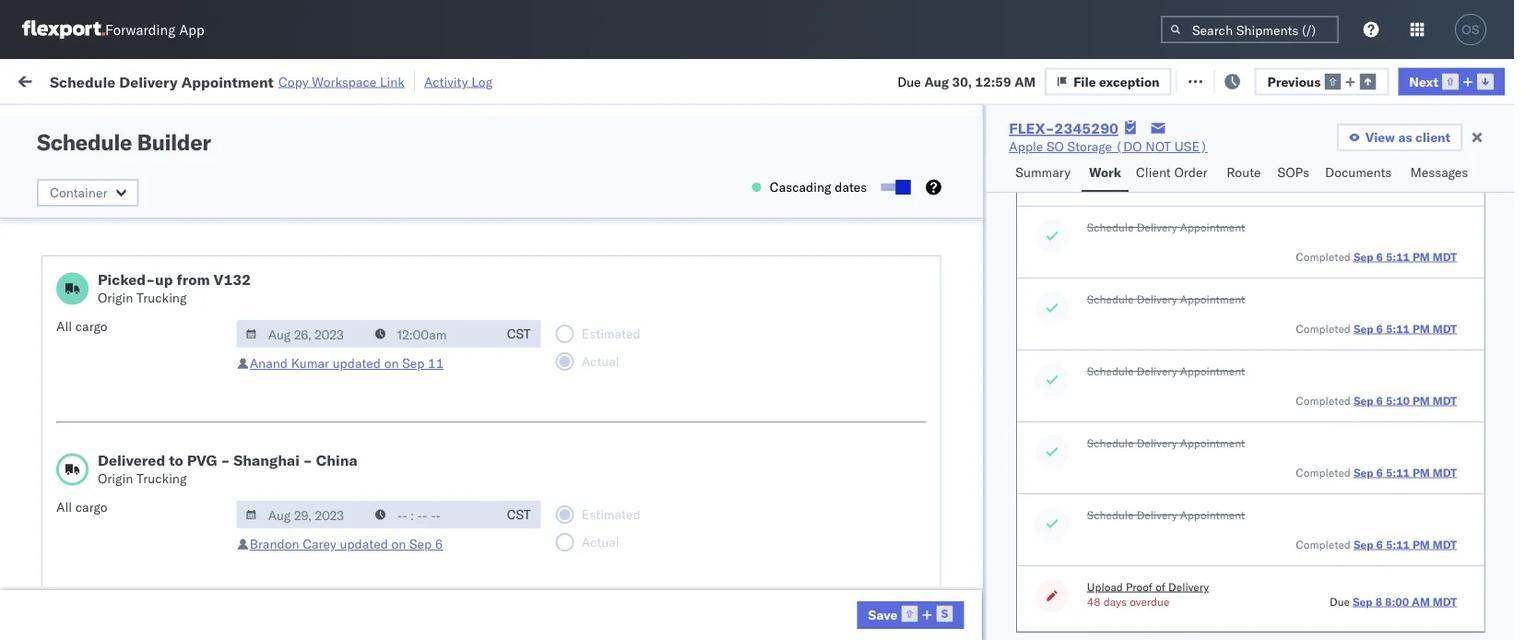 Task type: describe. For each thing, give the bounding box(es) containing it.
delivery up :
[[119, 72, 178, 91]]

5:11 for 3rd sep 6 5:11 pm mdt button from the bottom
[[1386, 322, 1410, 335]]

mbl/mawb n button
[[1432, 147, 1515, 165]]

work
[[53, 67, 100, 92]]

2023 for 4:00 pm mdt, jun 11, 2023
[[435, 539, 467, 555]]

flex- down flex-1662119
[[1019, 377, 1058, 393]]

flex- up flex-2130383
[[1019, 499, 1058, 515]]

days
[[1104, 595, 1127, 608]]

2318555
[[1058, 174, 1114, 190]]

link
[[380, 73, 405, 89]]

pickup for schedule pickup from madrid– barajas airport, madrid, spain link
[[100, 286, 140, 302]]

sep down documents 'button'
[[1354, 250, 1374, 263]]

0 horizontal spatial aug
[[396, 255, 421, 271]]

flex- up flex-1662119
[[1019, 296, 1058, 312]]

shanghai pudong international airport for 2130497
[[1137, 499, 1362, 515]]

flex-2318555
[[1019, 174, 1114, 190]]

flex- up flex id button
[[1010, 119, 1055, 137]]

los for confirm pickup from los angeles, ca link
[[144, 335, 165, 352]]

delivery up overdue at the right
[[1169, 580, 1209, 594]]

v132
[[214, 270, 251, 289]]

759
[[339, 72, 363, 88]]

account for flex-2130383
[[899, 539, 948, 555]]

completed sep 6 5:11 pm mdt for second sep 6 5:11 pm mdt button from the bottom of the page
[[1296, 465, 1457, 479]]

origin inside delivered to pvg - shanghai - china origin trucking
[[98, 471, 133, 487]]

view
[[1366, 129, 1396, 145]]

confirm for confirm pickup from los angeles, ca
[[20, 335, 67, 352]]

pm up sep 8 8:00 am mdt button
[[1413, 537, 1430, 551]]

builder
[[137, 128, 211, 156]]

0 horizontal spatial upload proof of delivery
[[42, 579, 185, 595]]

client order button
[[1129, 156, 1220, 192]]

brandon carey updated on sep 6 button
[[250, 536, 443, 552]]

am for 12:59 am mdt, sep 15, 2023
[[336, 580, 358, 596]]

flex- up flex-2342348
[[1019, 539, 1058, 555]]

work inside 'import work' button
[[200, 72, 233, 88]]

customs
[[88, 529, 140, 545]]

1 resize handle column header from the left
[[264, 143, 286, 640]]

am for 12:59 am mdt, aug 30, 2023
[[336, 255, 358, 271]]

flex-2130497
[[1019, 499, 1114, 515]]

mbl/mawb n
[[1441, 151, 1515, 165]]

my work
[[18, 67, 100, 92]]

angeles, down client order button
[[1161, 215, 1211, 231]]

exception: missing bill of lading numbers
[[39, 123, 230, 158]]

origin inside picked-up from v132 origin trucking
[[98, 290, 133, 306]]

:
[[143, 114, 146, 128]]

due aug 30, 12:59 am
[[898, 73, 1036, 89]]

not up xiaoyu at the right of the page
[[821, 580, 847, 596]]

clearance
[[143, 529, 202, 545]]

2 ag from the left
[[985, 417, 1003, 434]]

jun for 15,
[[396, 417, 417, 434]]

flex- down flex-2389690 at the right bottom of page
[[1019, 458, 1058, 474]]

unknown for air
[[297, 215, 355, 231]]

from for schedule pickup from madrid– barajas airport, madrid, spain link
[[144, 286, 171, 302]]

use) up "order"
[[1175, 138, 1208, 155]]

cst for picked-up from v132
[[507, 326, 531, 342]]

1 vertical spatial flex-2345290
[[1019, 255, 1114, 271]]

7 resize handle column header from the left
[[1105, 143, 1127, 640]]

integration for flex-2318555
[[805, 174, 868, 190]]

schedule delivery appointment down los angeles, ca
[[1087, 292, 1245, 306]]

picked-
[[98, 270, 155, 289]]

completed sep 6 5:10 pm mdt
[[1296, 394, 1457, 407]]

batch action button
[[1384, 66, 1504, 94]]

from for schedule pickup from los angeles international airport link on the top left of the page
[[144, 204, 171, 221]]

pm down sep 6 5:10 pm mdt button
[[1413, 465, 1430, 479]]

use) left flex-2342348
[[970, 580, 1003, 596]]

confirm pickup from los angeles, ca link
[[20, 334, 240, 353]]

am up flex-2345290 "link"
[[1015, 73, 1036, 89]]

flex-2258423
[[1019, 296, 1114, 312]]

pm right 4:00
[[328, 539, 349, 555]]

1 horizontal spatial file exception
[[1201, 72, 1287, 88]]

4:00
[[297, 539, 325, 555]]

shanghai for flex-2345290
[[1137, 255, 1191, 271]]

3 shanghai, from the top
[[1137, 620, 1195, 637]]

exception: missing bill of lading numbers button
[[39, 122, 277, 161]]

flex- down the summary button
[[1019, 215, 1058, 231]]

madrid,
[[138, 304, 183, 320]]

3:59
[[297, 499, 325, 515]]

spain
[[187, 304, 220, 320]]

work button
[[1082, 156, 1129, 192]]

los for "schedule pickup from los angeles, ca" link related to 12:59 am mst, feb 28, 2023
[[174, 367, 195, 383]]

flex- up flex-1919147
[[1019, 336, 1058, 352]]

1919146
[[1058, 133, 1114, 149]]

from for "schedule pickup from los angeles, ca" link associated with unknown
[[144, 448, 171, 464]]

5:11 for fourth sep 6 5:11 pm mdt button from the bottom of the page
[[1386, 250, 1410, 263]]

amsterdam
[[163, 489, 230, 505]]

flex-1662119
[[1019, 336, 1114, 352]]

pm up sep 6 5:10 pm mdt button
[[1413, 322, 1430, 335]]

flex- up flex-2258423
[[1019, 255, 1058, 271]]

ac ram
[[685, 215, 732, 231]]

delivery down kaohsiung,
[[1137, 436, 1177, 450]]

sep left 5:10
[[1354, 394, 1374, 407]]

ca for confirm pickup from los angeles, ca link
[[222, 335, 240, 352]]

lading
[[190, 123, 230, 139]]

forwarding
[[105, 21, 176, 38]]

ca for "schedule pickup from los angeles, ca" link associated with unknown
[[42, 466, 60, 483]]

1 horizontal spatial aug
[[925, 73, 949, 89]]

12:59 am mdt, aug 30, 2023
[[297, 255, 479, 271]]

15, for jun
[[421, 417, 441, 434]]

app
[[179, 21, 204, 38]]

schedule delivery appointment button up schedule pickup from madrid– barajas airport, madrid, spain
[[39, 253, 223, 274]]

integration test account - karl lagerfeld for flex-2130497
[[805, 499, 1045, 515]]

(do up xiaoyu at the right of the page
[[791, 580, 818, 596]]

flex-1919147
[[1019, 377, 1114, 393]]

forwarding app
[[105, 21, 204, 38]]

container numbers
[[1321, 143, 1371, 172]]

MMM D, YYYY text field
[[237, 320, 368, 348]]

delivery up kaohsiung,
[[1137, 364, 1177, 378]]

account for flex-2130497
[[899, 499, 948, 515]]

1 horizontal spatial exception
[[1226, 72, 1287, 88]]

upload for upload customs clearance documents link
[[42, 529, 84, 545]]

schedule delivery appointment up delivered
[[42, 417, 227, 433]]

up
[[155, 270, 173, 289]]

apple so storage (do not use) up the work button
[[1010, 138, 1208, 155]]

import
[[155, 72, 197, 88]]

delivery right 2130497
[[1137, 508, 1177, 522]]

flex id button
[[980, 147, 1109, 165]]

confirm pickup from los angeles, ca
[[20, 335, 240, 352]]

all for delivered
[[56, 499, 72, 515]]

flex
[[989, 151, 1010, 165]]

4 sep 6 5:11 pm mdt button from the top
[[1354, 537, 1457, 551]]

air for 3:59 pm mdt, may 9, 2023
[[565, 499, 581, 515]]

12:59 am mst, feb 28, 2023
[[297, 377, 477, 393]]

due for due sep 8 8:00 am mdt
[[1330, 595, 1350, 608]]

delivery right 2258423
[[1137, 292, 1177, 306]]

numbers inside container numbers
[[1321, 158, 1367, 172]]

message (0)
[[247, 72, 323, 88]]

confirm pickup from amsterdam airport schiphol, haarlemmermeer, netherlands button
[[39, 488, 277, 542]]

15, for sep
[[423, 580, 443, 596]]

pickup for schedule pickup from los angeles international airport link on the top left of the page
[[100, 204, 140, 221]]

unknown for ocean fcl
[[297, 336, 355, 352]]

ocean fcl for 28,
[[565, 377, 629, 393]]

cascading
[[770, 179, 832, 195]]

delivery up schedule pickup from madrid– barajas airport, madrid, spain
[[97, 254, 144, 270]]

action
[[1452, 72, 1492, 88]]

air for unknown
[[565, 215, 581, 231]]

anand kumar updated on sep 11
[[250, 355, 444, 371]]

schedule builder
[[37, 128, 211, 156]]

sep 6 5:10 pm mdt button
[[1354, 394, 1457, 407]]

mdt for fourth sep 6 5:11 pm mdt button from the bottom of the page
[[1433, 250, 1457, 263]]

upload up days
[[1087, 580, 1123, 594]]

on for picked-up from v132
[[384, 355, 399, 371]]

karl for flex-2130383
[[963, 539, 986, 555]]

2023 for 12:59 am mdt, aug 30, 2023
[[447, 255, 479, 271]]

workspace
[[312, 73, 377, 89]]

0 vertical spatial flex-2345290
[[1010, 119, 1119, 137]]

2023 for 12:59 am mdt, sep 15, 2023
[[446, 580, 478, 596]]

ram
[[705, 215, 732, 231]]

consignee for 12:59 am mst, feb 28, 2023
[[890, 377, 952, 393]]

delivery up delivered
[[100, 417, 148, 433]]

apple so storage (do not use) down ram
[[685, 255, 883, 271]]

8 resize handle column header from the left
[[1290, 143, 1312, 640]]

not down the integration test account - suitsupply
[[941, 255, 967, 271]]

schedule delivery appointment up schedule pickup from madrid– barajas airport, madrid, spain
[[39, 254, 223, 270]]

container numbers button
[[1312, 139, 1413, 173]]

ocean for 28,
[[565, 377, 602, 393]]

integration test account - suitsupply
[[805, 174, 1025, 190]]

5:11 for 4th sep 6 5:11 pm mdt button from the top
[[1386, 537, 1410, 551]]

MMM D, YYYY text field
[[237, 501, 368, 529]]

schedule delivery appointment link for schedule delivery appointment button over delivered
[[42, 416, 227, 434]]

xiaoyu test client
[[805, 620, 910, 637]]

pm right 5:10
[[1413, 394, 1430, 407]]

sep up due sep 8 8:00 am mdt
[[1354, 537, 1374, 551]]

ocean fcl for 11,
[[565, 539, 629, 555]]

next button
[[1399, 68, 1506, 95]]

angeles, for "schedule pickup from los angeles, ca" link associated with unknown
[[198, 448, 249, 464]]

2 completed from the top
[[1296, 322, 1351, 335]]

flex- down flex-2342348
[[1019, 620, 1058, 637]]

3 shanghai, china from the top
[[1137, 620, 1233, 637]]

confirm for confirm delivery
[[42, 173, 90, 189]]

1857563
[[1058, 215, 1114, 231]]

all cargo for picked-
[[56, 318, 108, 334]]

4 resize handle column header from the left
[[653, 143, 675, 640]]

0 vertical spatial on
[[451, 72, 466, 88]]

tghu6680920
[[1321, 133, 1412, 149]]

bookings for 12:59 am mst, feb 28, 2023
[[805, 377, 859, 393]]

log
[[472, 73, 493, 89]]

3 resize handle column header from the left
[[533, 143, 555, 640]]

4 completed from the top
[[1296, 465, 1351, 479]]

mdt, for 12:59 am mdt, sep 15, 2023
[[361, 580, 393, 596]]

sep 8 8:00 am mdt button
[[1353, 595, 1457, 608]]

(do down the integration test account - suitsupply
[[911, 255, 938, 271]]

5:10
[[1386, 394, 1410, 407]]

international inside schedule pickup from los angeles international airport
[[42, 223, 117, 239]]

schedule inside schedule pickup from los angeles international airport
[[42, 204, 97, 221]]

1 ocean from the top
[[565, 336, 602, 352]]

schedule pickup from los angeles international airport link
[[42, 203, 262, 240]]

jun for 11,
[[387, 539, 408, 555]]

6 for schedule delivery appointment button for second sep 6 5:11 pm mdt button from the bottom of the page
[[1377, 465, 1384, 479]]

-- : -- -- text field
[[366, 501, 497, 529]]

6 right "11,"
[[435, 536, 443, 552]]

cascading dates
[[770, 179, 868, 195]]

12:59 am mdt, jun 15, 2023
[[297, 417, 476, 434]]

schedule delivery appointment copy workspace link
[[50, 72, 405, 91]]

kaohsiung, taiwan
[[1137, 417, 1247, 434]]

bill
[[153, 123, 172, 139]]

international for flex-2342348
[[1243, 580, 1317, 596]]

schedule delivery appointment button for 3rd sep 6 5:11 pm mdt button from the bottom
[[1087, 292, 1245, 306]]

schedule delivery appointment up 2130383
[[1087, 508, 1245, 522]]

message
[[247, 72, 299, 88]]

track
[[469, 72, 499, 88]]

6 for schedule delivery appointment button for fourth sep 6 5:11 pm mdt button from the bottom of the page
[[1377, 250, 1384, 263]]

schedule pickup from los angeles international airport
[[42, 204, 245, 239]]

apple so storage (do not use) up xiaoyu at the right of the page
[[685, 580, 883, 596]]

delivery down client order button
[[1137, 220, 1177, 234]]

work inside button
[[1090, 164, 1122, 180]]

shanghai for flex-2342348
[[1137, 580, 1191, 596]]

mbl/mawb
[[1441, 151, 1507, 165]]

apple so storage (do not use) up save button at the right bottom of page
[[805, 580, 1003, 596]]

sops button
[[1271, 156, 1319, 192]]

(do down cascading
[[791, 255, 818, 271]]

confirm for confirm pickup from amsterdam airport schiphol, haarlemmermeer, netherlands
[[39, 489, 86, 505]]

0 horizontal spatial exception
[[1100, 73, 1160, 89]]

save button
[[858, 602, 964, 629]]

copy
[[279, 73, 309, 89]]

1 vertical spatial 30,
[[424, 255, 444, 271]]

shanghai, china for tghu6680920
[[1137, 133, 1233, 149]]

airport inside schedule pickup from los angeles international airport
[[121, 223, 161, 239]]

completed sep 6 5:11 pm mdt for 4th sep 6 5:11 pm mdt button from the top
[[1296, 537, 1457, 551]]

netherlands
[[39, 525, 111, 542]]

confirm delivery link
[[42, 172, 140, 191]]

as
[[1399, 129, 1413, 145]]

angeles, for confirm pickup from los angeles, ca link
[[168, 335, 219, 352]]

use) up save
[[850, 580, 883, 596]]

not inside apple so storage (do not use) link
[[1146, 138, 1172, 155]]

airport for 12:59 am mdt, sep 15, 2023
[[1321, 580, 1362, 596]]

pm right 3:59
[[328, 499, 349, 515]]

0 horizontal spatial file
[[1074, 73, 1097, 89]]

pm down messages button
[[1413, 250, 1430, 263]]

1 horizontal spatial upload proof of delivery
[[1087, 580, 1209, 594]]

flex- down flex-2130383
[[1019, 580, 1058, 596]]

shanghai, for abcd1234560
[[1137, 336, 1195, 352]]

import work button
[[148, 59, 240, 101]]

activity log
[[424, 73, 493, 89]]

delivery down upload customs clearance documents link
[[137, 579, 185, 595]]

am for 12:59 am mdt, jun 15, 2023
[[336, 417, 358, 434]]

sep down completed sep 6 5:10 pm mdt
[[1354, 465, 1374, 479]]

dates
[[835, 179, 868, 195]]

1 completed from the top
[[1296, 250, 1351, 263]]

integration test account - karl lagerfeld for flex-2130383
[[805, 539, 1045, 555]]

previous button
[[1255, 68, 1390, 95]]

2 sep 6 5:11 pm mdt button from the top
[[1354, 322, 1457, 335]]

id
[[1013, 151, 1024, 165]]

sep down "11,"
[[396, 580, 420, 596]]

1 integration test account - on ag from the left
[[685, 417, 883, 434]]

pickup for "schedule pickup from los angeles, ca" link associated with unknown
[[100, 448, 140, 464]]

shanghai, china for abcd1234560
[[1137, 336, 1233, 352]]

lagerfeld for flex-2130383
[[990, 539, 1045, 555]]

ca down route button
[[1215, 215, 1232, 231]]

2 horizontal spatial of
[[1156, 580, 1166, 594]]

12:59 for 12:59 am mdt, aug 30, 2023
[[297, 255, 333, 271]]

mdt, for 4:00 pm mdt, jun 11, 2023
[[352, 539, 384, 555]]

205
[[424, 72, 448, 88]]

mdt, for 12:59 am mdt, aug 30, 2023
[[361, 255, 393, 271]]

anand kumar updated on sep 11 button
[[250, 355, 444, 371]]

upload proof of delivery link
[[42, 578, 185, 596]]

from for "schedule pickup from los angeles, ca" link related to 12:59 am mst, feb 28, 2023
[[144, 367, 171, 383]]

not up save button at the right bottom of page
[[941, 580, 967, 596]]

sep down -- : -- -- text box
[[410, 536, 432, 552]]



Task type: vqa. For each thing, say whether or not it's contained in the screenshot.
DELIVERED
yes



Task type: locate. For each thing, give the bounding box(es) containing it.
2 vertical spatial pudong
[[1195, 580, 1239, 596]]

china inside delivered to pvg - shanghai - china origin trucking
[[316, 451, 358, 470]]

use) down the dates
[[850, 255, 883, 271]]

3 ocean from the top
[[565, 417, 602, 434]]

delivery inside button
[[93, 173, 140, 189]]

pickup down 'confirm pickup from los angeles, ca' button
[[100, 367, 140, 383]]

los down client order button
[[1137, 215, 1157, 231]]

0 vertical spatial jun
[[396, 417, 417, 434]]

0 horizontal spatial file exception
[[1074, 73, 1160, 89]]

3 shanghai pudong international airport from the top
[[1137, 580, 1362, 596]]

0 vertical spatial shanghai pudong international airport
[[1137, 255, 1362, 271]]

3 unknown from the top
[[297, 458, 355, 474]]

2023 right '28,'
[[445, 377, 477, 393]]

1 vertical spatial aug
[[396, 255, 421, 271]]

actions
[[1460, 151, 1498, 165]]

4 ocean from the top
[[565, 539, 602, 555]]

angeles, for "schedule pickup from los angeles, ca" link related to 12:59 am mst, feb 28, 2023
[[198, 367, 249, 383]]

schedule pickup from los angeles, ca for 12:59 am mst, feb 28, 2023
[[42, 367, 249, 401]]

shanghai pudong international airport for 2345290
[[1137, 255, 1362, 271]]

0 vertical spatial container
[[1321, 143, 1371, 157]]

flex-2345290 up flex id button
[[1010, 119, 1119, 137]]

flexport. image
[[22, 20, 105, 39]]

confirm pickup from amsterdam airport schiphol, haarlemmermeer, netherlands link
[[39, 488, 277, 542]]

9,
[[416, 499, 428, 515]]

sep
[[1354, 250, 1374, 263], [1354, 322, 1374, 335], [402, 355, 425, 371], [1354, 394, 1374, 407], [1354, 465, 1374, 479], [410, 536, 432, 552], [1354, 537, 1374, 551], [396, 580, 420, 596], [1353, 595, 1373, 608]]

from inside the confirm pickup from amsterdam airport schiphol, haarlemmermeer, netherlands
[[132, 489, 159, 505]]

ca up schiphol,
[[42, 466, 60, 483]]

5:11 for second sep 6 5:11 pm mdt button from the bottom of the page
[[1386, 465, 1410, 479]]

4 completed sep 6 5:11 pm mdt from the top
[[1296, 537, 1457, 551]]

summary button
[[1009, 156, 1082, 192]]

2 trucking from the top
[[137, 471, 187, 487]]

ca down barajas
[[42, 385, 60, 401]]

schedule delivery appointment button for sep 6 5:10 pm mdt button
[[1087, 364, 1245, 378]]

client
[[1137, 164, 1172, 180], [875, 620, 910, 637]]

shanghai, up departure
[[1137, 133, 1195, 149]]

origin
[[98, 290, 133, 306], [98, 471, 133, 487]]

0 vertical spatial schedule delivery appointment link
[[39, 253, 223, 272]]

numbers
[[39, 142, 92, 158], [1321, 158, 1367, 172]]

1 vertical spatial client
[[875, 620, 910, 637]]

completed sep 6 5:11 pm mdt down completed sep 6 5:10 pm mdt
[[1296, 465, 1457, 479]]

1 consignee from the top
[[890, 377, 952, 393]]

cargo for delivered
[[75, 499, 108, 515]]

2 resize handle column header from the left
[[469, 143, 491, 640]]

air for 12:59 am mdt, aug 30, 2023
[[565, 255, 581, 271]]

forwarding app link
[[22, 20, 204, 39]]

5 completed from the top
[[1296, 537, 1351, 551]]

sops
[[1278, 164, 1310, 180]]

client
[[1416, 129, 1451, 145]]

2 lagerfeld from the top
[[990, 539, 1045, 555]]

0 vertical spatial 2345290
[[1055, 119, 1119, 137]]

1 schedule pickup from los angeles, ca link from the top
[[42, 366, 262, 403]]

1 karl from the top
[[963, 499, 986, 515]]

3 air from the top
[[565, 499, 581, 515]]

2318886
[[1058, 620, 1114, 637]]

0 vertical spatial aug
[[925, 73, 949, 89]]

1 completed sep 6 5:11 pm mdt from the top
[[1296, 250, 1457, 263]]

documents inside upload customs clearance documents
[[42, 548, 109, 564]]

airport
[[121, 223, 161, 239], [1321, 255, 1362, 271], [233, 489, 274, 505], [1321, 499, 1362, 515], [1321, 580, 1362, 596]]

los angeles, ca
[[1137, 215, 1232, 231]]

mdt up sep 8 8:00 am mdt button
[[1433, 537, 1457, 551]]

upload for upload proof of delivery link
[[42, 579, 84, 595]]

schedule pickup from los angeles, ca link
[[42, 366, 262, 403], [42, 447, 262, 484]]

schedule delivery appointment button for 4th sep 6 5:11 pm mdt button from the top
[[1087, 507, 1245, 522]]

1 horizontal spatial due
[[1330, 595, 1350, 608]]

15, down "11,"
[[423, 580, 443, 596]]

schedule delivery appointment up kaohsiung,
[[1087, 364, 1245, 378]]

schedule delivery appointment button up 2130383
[[1087, 507, 1245, 522]]

0 vertical spatial all
[[56, 318, 72, 334]]

confirm pickup from los angeles, ca button
[[20, 334, 240, 355]]

2130383
[[1058, 539, 1114, 555]]

flex- up flex-1893088
[[1019, 417, 1058, 434]]

0 vertical spatial trucking
[[137, 290, 187, 306]]

flex-2345290 up flex-2258423
[[1019, 255, 1114, 271]]

2 vertical spatial on
[[392, 536, 406, 552]]

pickup up airport, on the left of page
[[100, 286, 140, 302]]

1 cargo from the top
[[75, 318, 108, 334]]

1 ag from the left
[[865, 417, 883, 434]]

flex-1662119 button
[[989, 332, 1118, 358], [989, 332, 1118, 358]]

container button
[[37, 179, 139, 207]]

schedule delivery appointment button up delivered
[[42, 416, 227, 436]]

los inside confirm pickup from los angeles, ca link
[[144, 335, 165, 352]]

integration test account - karl lagerfeld
[[805, 499, 1045, 515], [805, 539, 1045, 555]]

mdt for sep 8 8:00 am mdt button
[[1433, 595, 1457, 608]]

0 vertical spatial unknown
[[297, 215, 355, 231]]

unknown up kumar
[[297, 336, 355, 352]]

2 ocean fcl from the top
[[565, 377, 629, 393]]

numbers inside exception: missing bill of lading numbers
[[39, 142, 92, 158]]

2 all from the top
[[56, 499, 72, 515]]

n
[[1510, 151, 1515, 165]]

1 vertical spatial documents
[[42, 548, 109, 564]]

1 vertical spatial on
[[384, 355, 399, 371]]

1 vertical spatial 2345290
[[1058, 255, 1114, 271]]

completed up abcd1234560
[[1296, 322, 1351, 335]]

flex-1857563 button
[[989, 210, 1118, 236], [989, 210, 1118, 236]]

shanghai, china up the departure port
[[1137, 133, 1233, 149]]

shanghai, for tghu6680920
[[1137, 133, 1195, 149]]

proof up overdue at the right
[[1126, 580, 1153, 594]]

2023 for 3:59 pm mdt, may 9, 2023
[[432, 499, 464, 515]]

los
[[174, 204, 195, 221], [1137, 215, 1157, 231], [144, 335, 165, 352], [174, 367, 195, 383], [174, 448, 195, 464]]

1 vertical spatial pudong
[[1195, 499, 1239, 515]]

confirm inside the confirm pickup from amsterdam airport schiphol, haarlemmermeer, netherlands
[[39, 489, 86, 505]]

1 horizontal spatial file
[[1201, 72, 1223, 88]]

0 vertical spatial 30,
[[953, 73, 973, 89]]

use)
[[1175, 138, 1208, 155], [850, 255, 883, 271], [970, 255, 1003, 271], [850, 580, 883, 596], [970, 580, 1003, 596]]

2 fcl from the top
[[606, 377, 629, 393]]

documents down tghu6680920
[[1326, 164, 1393, 180]]

all cargo up confirm pickup from los angeles, ca
[[56, 318, 108, 334]]

2 bookings test consignee from the top
[[805, 458, 952, 474]]

barajas
[[42, 304, 86, 320]]

mdt for 3rd sep 6 5:11 pm mdt button from the bottom
[[1433, 322, 1457, 335]]

from for confirm pickup from los angeles, ca link
[[114, 335, 141, 352]]

delivery down workitem "button"
[[93, 173, 140, 189]]

test
[[872, 174, 896, 190], [862, 377, 886, 393], [752, 417, 776, 434], [872, 417, 896, 434], [862, 458, 886, 474], [872, 499, 896, 515], [872, 539, 896, 555], [847, 620, 872, 637]]

upload customs clearance documents link
[[42, 528, 262, 565]]

pickup inside schedule pickup from los angeles international airport
[[100, 204, 140, 221]]

1 fcl from the top
[[606, 336, 629, 352]]

2 vertical spatial unknown
[[297, 458, 355, 474]]

2 on from the left
[[963, 417, 982, 434]]

due for due aug 30, 12:59 am
[[898, 73, 921, 89]]

unknown
[[297, 215, 355, 231], [297, 336, 355, 352], [297, 458, 355, 474]]

2 schedule pickup from los angeles, ca link from the top
[[42, 447, 262, 484]]

5:11 up abcd1234560
[[1386, 322, 1410, 335]]

1 trucking from the top
[[137, 290, 187, 306]]

Search Shipments (/) text field
[[1162, 16, 1340, 43]]

1 all cargo from the top
[[56, 318, 108, 334]]

3 sep 6 5:11 pm mdt button from the top
[[1354, 465, 1457, 479]]

cargo for picked-
[[75, 318, 108, 334]]

2 shanghai pudong international airport from the top
[[1137, 499, 1362, 515]]

3 ocean fcl from the top
[[565, 539, 629, 555]]

0 horizontal spatial due
[[898, 73, 921, 89]]

2 shanghai, from the top
[[1137, 336, 1195, 352]]

by:
[[67, 113, 85, 129]]

am for 12:59 am mst, feb 28, 2023
[[336, 377, 358, 393]]

0 vertical spatial lagerfeld
[[990, 499, 1045, 515]]

bookings test consignee for 12:59 am mst, feb 28, 2023
[[805, 377, 952, 393]]

1 vertical spatial schedule pickup from los angeles, ca
[[42, 448, 249, 483]]

flex- up id at right top
[[1019, 133, 1058, 149]]

lagerfeld for flex-2130497
[[990, 499, 1045, 515]]

international for flex-2130497
[[1243, 499, 1317, 515]]

flex- down flex id button
[[1019, 174, 1058, 190]]

0 horizontal spatial container
[[50, 185, 107, 201]]

shanghai, china
[[1137, 133, 1233, 149], [1137, 336, 1233, 352], [1137, 620, 1233, 637]]

ocean for 11,
[[565, 539, 602, 555]]

0 vertical spatial work
[[200, 72, 233, 88]]

shanghai right days
[[1137, 580, 1191, 596]]

28,
[[421, 377, 441, 393]]

48 days overdue
[[1087, 595, 1170, 608]]

1 5:11 from the top
[[1386, 250, 1410, 263]]

all for picked-
[[56, 318, 72, 334]]

bookings for unknown
[[805, 458, 859, 474]]

2 vertical spatial fcl
[[606, 539, 629, 555]]

0 vertical spatial client
[[1137, 164, 1172, 180]]

3 fcl from the top
[[606, 539, 629, 555]]

not up the client order on the right top of the page
[[1146, 138, 1172, 155]]

resize handle column header
[[264, 143, 286, 640], [469, 143, 491, 640], [533, 143, 555, 640], [653, 143, 675, 640], [773, 143, 795, 640], [958, 143, 980, 640], [1105, 143, 1127, 640], [1290, 143, 1312, 640], [1410, 143, 1432, 640], [1482, 143, 1504, 640]]

0 horizontal spatial of
[[122, 579, 134, 595]]

taiwan
[[1206, 417, 1247, 434]]

1893088
[[1058, 458, 1114, 474]]

2 origin from the top
[[98, 471, 133, 487]]

anand
[[250, 355, 288, 371]]

1 sep 6 5:11 pm mdt button from the top
[[1354, 250, 1457, 263]]

upload inside upload customs clearance documents
[[42, 529, 84, 545]]

mdt, for 3:59 pm mdt, may 9, 2023
[[352, 499, 384, 515]]

1 vertical spatial unknown
[[297, 336, 355, 352]]

pickup for "schedule pickup from los angeles, ca" link related to 12:59 am mst, feb 28, 2023
[[100, 367, 140, 383]]

3 5:11 from the top
[[1386, 465, 1410, 479]]

2 consignee from the top
[[890, 458, 952, 474]]

1 bookings from the top
[[805, 377, 859, 393]]

apple so storage (do not use) link
[[1010, 137, 1208, 156]]

3 completed from the top
[[1296, 394, 1351, 407]]

1 vertical spatial consignee
[[890, 458, 952, 474]]

mdt for second sep 6 5:11 pm mdt button from the bottom of the page
[[1433, 465, 1457, 479]]

2 integration test account - on ag from the left
[[805, 417, 1003, 434]]

flex-2342348
[[1019, 580, 1114, 596]]

1 horizontal spatial proof
[[1126, 580, 1153, 594]]

2 cargo from the top
[[75, 499, 108, 515]]

schedule pickup from los angeles, ca for unknown
[[42, 448, 249, 483]]

6
[[1377, 250, 1384, 263], [1377, 322, 1384, 335], [1377, 394, 1384, 407], [1377, 465, 1384, 479], [435, 536, 443, 552], [1377, 537, 1384, 551]]

schedule delivery appointment down client order button
[[1087, 220, 1245, 234]]

(0)
[[299, 72, 323, 88]]

0 vertical spatial fcl
[[606, 336, 629, 352]]

pickup for confirm pickup from amsterdam airport schiphol, haarlemmermeer, netherlands link
[[89, 489, 129, 505]]

2 mdt from the top
[[1433, 322, 1457, 335]]

9 resize handle column header from the left
[[1410, 143, 1432, 640]]

1 vertical spatial schedule delivery appointment link
[[42, 416, 227, 434]]

0 vertical spatial cargo
[[75, 318, 108, 334]]

2 completed sep 6 5:11 pm mdt from the top
[[1296, 322, 1457, 335]]

angeles, inside confirm pickup from los angeles, ca link
[[168, 335, 219, 352]]

1 vertical spatial container
[[50, 185, 107, 201]]

overdue
[[1130, 595, 1170, 608]]

1 vertical spatial fcl
[[606, 377, 629, 393]]

1 bookings test consignee from the top
[[805, 377, 952, 393]]

lagerfeld down flex-1893088
[[990, 499, 1045, 515]]

flex-2318886 button
[[989, 616, 1118, 640], [989, 616, 1118, 640]]

from up the haarlemmermeer,
[[132, 489, 159, 505]]

2 shanghai, china from the top
[[1137, 336, 1233, 352]]

schedule delivery appointment button down client order button
[[1087, 220, 1245, 234]]

0 horizontal spatial proof
[[88, 579, 119, 595]]

origin down picked-
[[98, 290, 133, 306]]

exception: missing bill of lading numbers link
[[39, 122, 277, 159]]

-
[[1441, 133, 1449, 149], [1449, 133, 1457, 149], [951, 174, 959, 190], [1441, 174, 1449, 190], [1449, 174, 1457, 190], [805, 215, 813, 231], [813, 215, 821, 231], [1441, 255, 1449, 271], [1449, 255, 1457, 271], [1441, 336, 1449, 352], [1449, 336, 1457, 352], [1137, 377, 1145, 393], [1145, 377, 1153, 393], [1441, 377, 1449, 393], [1449, 377, 1457, 393], [831, 417, 839, 434], [951, 417, 959, 434], [1441, 417, 1449, 434], [1449, 417, 1457, 434], [221, 451, 230, 470], [303, 451, 313, 470], [1441, 458, 1449, 474], [1449, 458, 1457, 474], [951, 499, 959, 515], [951, 539, 959, 555], [1441, 539, 1449, 555], [1449, 539, 1457, 555], [1441, 580, 1449, 596], [1449, 580, 1457, 596], [1441, 620, 1449, 637], [1449, 620, 1457, 637]]

consignee for unknown
[[890, 458, 952, 474]]

6 for schedule delivery appointment button for sep 6 5:10 pm mdt button
[[1377, 394, 1384, 407]]

2 air from the top
[[565, 255, 581, 271]]

-- : -- -- text field
[[366, 320, 497, 348]]

brandon carey updated on sep 6
[[250, 536, 443, 552]]

mdt, down 4:00 pm mdt, jun 11, 2023
[[361, 580, 393, 596]]

5 resize handle column header from the left
[[773, 143, 795, 640]]

4 5:11 from the top
[[1386, 537, 1410, 551]]

account for flex-2318555
[[899, 174, 948, 190]]

0 vertical spatial 15,
[[421, 417, 441, 434]]

1 all from the top
[[56, 318, 72, 334]]

los left angeles on the left top
[[174, 204, 195, 221]]

1 vertical spatial all
[[56, 499, 72, 515]]

1 mdt from the top
[[1433, 250, 1457, 263]]

None checkbox
[[881, 184, 907, 191]]

0 vertical spatial integration test account - karl lagerfeld
[[805, 499, 1045, 515]]

5:11 down 5:10
[[1386, 465, 1410, 479]]

shanghai up 3:59
[[234, 451, 300, 470]]

6 for schedule delivery appointment button associated with 3rd sep 6 5:11 pm mdt button from the bottom
[[1377, 322, 1384, 335]]

shanghai
[[1137, 255, 1191, 271], [234, 451, 300, 470], [1137, 499, 1191, 515], [1137, 580, 1191, 596]]

shanghai pudong international airport
[[1137, 255, 1362, 271], [1137, 499, 1362, 515], [1137, 580, 1362, 596]]

use) down suitsupply
[[970, 255, 1003, 271]]

cargo
[[75, 318, 108, 334], [75, 499, 108, 515]]

from inside picked-up from v132 origin trucking
[[177, 270, 210, 289]]

trucking down to
[[137, 471, 187, 487]]

2 vertical spatial shanghai, china
[[1137, 620, 1233, 637]]

mdt for sep 6 5:10 pm mdt button
[[1433, 394, 1457, 407]]

exception up apple so storage (do not use) link
[[1100, 73, 1160, 89]]

pickup inside the confirm pickup from amsterdam airport schiphol, haarlemmermeer, netherlands
[[89, 489, 129, 505]]

schedule delivery appointment button down los angeles, ca
[[1087, 292, 1245, 306]]

(do up the work button
[[1116, 138, 1143, 155]]

carey
[[303, 536, 337, 552]]

1 ocean fcl from the top
[[565, 336, 629, 352]]

0 horizontal spatial documents
[[42, 548, 109, 564]]

fcl for 11,
[[606, 539, 629, 555]]

sep up abcd1234560
[[1354, 322, 1374, 335]]

1 origin from the top
[[98, 290, 133, 306]]

12:59 for 12:59 am mdt, jun 15, 2023
[[297, 417, 333, 434]]

schedule delivery appointment link
[[39, 253, 223, 272], [42, 416, 227, 434]]

route button
[[1220, 156, 1271, 192]]

1 horizontal spatial numbers
[[1321, 158, 1367, 172]]

2 unknown from the top
[[297, 336, 355, 352]]

0 vertical spatial consignee
[[890, 377, 952, 393]]

0 vertical spatial origin
[[98, 290, 133, 306]]

1 horizontal spatial container
[[1321, 143, 1371, 157]]

2 5:11 from the top
[[1386, 322, 1410, 335]]

1 vertical spatial cargo
[[75, 499, 108, 515]]

no
[[151, 114, 165, 128]]

1 vertical spatial due
[[1330, 595, 1350, 608]]

2023 down the 11 on the bottom left of page
[[444, 417, 476, 434]]

0 vertical spatial cst
[[507, 326, 531, 342]]

international for flex-2345290
[[1243, 255, 1317, 271]]

1 vertical spatial trucking
[[137, 471, 187, 487]]

1 pudong from the top
[[1195, 255, 1239, 271]]

1 shanghai, china from the top
[[1137, 133, 1233, 149]]

of inside exception: missing bill of lading numbers
[[175, 123, 187, 139]]

2 schedule pickup from los angeles, ca from the top
[[42, 448, 249, 483]]

0 vertical spatial due
[[898, 73, 921, 89]]

from up the madrid,
[[144, 286, 171, 302]]

sep left 8
[[1353, 595, 1373, 608]]

airport inside the confirm pickup from amsterdam airport schiphol, haarlemmermeer, netherlands
[[233, 489, 274, 505]]

shanghai, down overdue at the right
[[1137, 620, 1195, 637]]

schedule pickup from los angeles, ca link for 12:59 am mst, feb 28, 2023
[[42, 366, 262, 403]]

mdt, down mst,
[[361, 417, 393, 434]]

1 vertical spatial shanghai,
[[1137, 336, 1195, 352]]

file up flex-2345290 "link"
[[1074, 73, 1097, 89]]

1 horizontal spatial upload proof of delivery button
[[1087, 579, 1209, 594]]

on for delivered to pvg - shanghai - china
[[392, 536, 406, 552]]

1 cst from the top
[[507, 326, 531, 342]]

2 vertical spatial confirm
[[39, 489, 86, 505]]

10 resize handle column header from the left
[[1482, 143, 1504, 640]]

4 air from the top
[[565, 580, 581, 596]]

4 mdt from the top
[[1433, 465, 1457, 479]]

1 vertical spatial shanghai pudong international airport
[[1137, 499, 1362, 515]]

1 horizontal spatial of
[[175, 123, 187, 139]]

pickup
[[100, 204, 140, 221], [100, 286, 140, 302], [71, 335, 111, 352], [100, 367, 140, 383], [100, 448, 140, 464], [89, 489, 129, 505]]

0 horizontal spatial upload proof of delivery button
[[42, 578, 185, 598]]

2 vertical spatial shanghai,
[[1137, 620, 1195, 637]]

1 shanghai, from the top
[[1137, 133, 1195, 149]]

6 mdt from the top
[[1433, 595, 1457, 608]]

0 horizontal spatial 30,
[[424, 255, 444, 271]]

1 vertical spatial schedule pickup from los angeles, ca link
[[42, 447, 262, 484]]

xiaoyu
[[805, 620, 844, 637]]

ac
[[685, 215, 702, 231]]

2345290 up the work button
[[1055, 119, 1119, 137]]

1 horizontal spatial work
[[1090, 164, 1122, 180]]

fcl for 28,
[[606, 377, 629, 393]]

container
[[1321, 143, 1371, 157], [50, 185, 107, 201]]

2 integration test account - karl lagerfeld from the top
[[805, 539, 1045, 555]]

0 vertical spatial karl
[[963, 499, 986, 515]]

am right '8:00'
[[1412, 595, 1430, 608]]

2258423
[[1058, 296, 1114, 312]]

0 horizontal spatial numbers
[[39, 142, 92, 158]]

2 bookings from the top
[[805, 458, 859, 474]]

0 vertical spatial bookings
[[805, 377, 859, 393]]

0 vertical spatial confirm
[[42, 173, 90, 189]]

1 vertical spatial lagerfeld
[[990, 539, 1045, 555]]

lcl
[[606, 417, 629, 434]]

all cargo
[[56, 318, 108, 334], [56, 499, 108, 515]]

ocean for 15,
[[565, 417, 602, 434]]

2 vertical spatial ocean fcl
[[565, 539, 629, 555]]

from inside schedule pickup from los angeles international airport
[[144, 204, 171, 221]]

0 vertical spatial updated
[[333, 355, 381, 371]]

0 vertical spatial schedule pickup from los angeles, ca
[[42, 367, 249, 401]]

shanghai inside delivered to pvg - shanghai - china origin trucking
[[234, 451, 300, 470]]

los for "schedule pickup from los angeles, ca" link associated with unknown
[[174, 448, 195, 464]]

jun down feb
[[396, 417, 417, 434]]

1 shanghai pudong international airport from the top
[[1137, 255, 1362, 271]]

3 completed sep 6 5:11 pm mdt from the top
[[1296, 465, 1457, 479]]

2 ocean from the top
[[565, 377, 602, 393]]

0 vertical spatial documents
[[1326, 164, 1393, 180]]

upload inside upload proof of delivery link
[[42, 579, 84, 595]]

from inside schedule pickup from madrid– barajas airport, madrid, spain
[[144, 286, 171, 302]]

numbers down tghu6680920
[[1321, 158, 1367, 172]]

upload
[[42, 529, 84, 545], [42, 579, 84, 595], [1087, 580, 1123, 594]]

30,
[[953, 73, 973, 89], [424, 255, 444, 271]]

trucking inside picked-up from v132 origin trucking
[[137, 290, 187, 306]]

6 for 4th sep 6 5:11 pm mdt button from the top's schedule delivery appointment button
[[1377, 537, 1384, 551]]

pudong for flex-2130497
[[1195, 499, 1239, 515]]

pickup inside schedule pickup from madrid– barajas airport, madrid, spain
[[100, 286, 140, 302]]

lagerfeld up flex-2342348
[[990, 539, 1045, 555]]

1 vertical spatial shanghai, china
[[1137, 336, 1233, 352]]

airport for 12:59 am mdt, aug 30, 2023
[[1321, 255, 1362, 271]]

Search Work text field
[[895, 66, 1096, 94]]

1 vertical spatial work
[[1090, 164, 1122, 180]]

schedule pickup from madrid– barajas airport, madrid, spain link
[[42, 285, 262, 322]]

los for schedule pickup from los angeles international airport link on the top left of the page
[[174, 204, 195, 221]]

mdt, for 12:59 am mdt, jun 15, 2023
[[361, 417, 393, 434]]

1 vertical spatial origin
[[98, 471, 133, 487]]

cargo up confirm pickup from los angeles, ca
[[75, 318, 108, 334]]

schedule delivery appointment down kaohsiung,
[[1087, 436, 1245, 450]]

bookings
[[805, 377, 859, 393], [805, 458, 859, 474]]

12:59 for 12:59 am mst, feb 28, 2023
[[297, 377, 333, 393]]

sep 6 5:11 pm mdt button down messages button
[[1354, 250, 1457, 263]]

1 lagerfeld from the top
[[990, 499, 1045, 515]]

3 mdt from the top
[[1433, 394, 1457, 407]]

schedule delivery appointment button for fourth sep 6 5:11 pm mdt button from the bottom of the page
[[1087, 220, 1245, 234]]

air
[[565, 215, 581, 231], [565, 255, 581, 271], [565, 499, 581, 515], [565, 580, 581, 596]]

completed down sops button
[[1296, 250, 1351, 263]]

cst for delivered to pvg - shanghai - china
[[507, 507, 531, 523]]

abcd1234560
[[1321, 336, 1413, 352]]

2 pudong from the top
[[1195, 499, 1239, 515]]

shanghai pudong international airport for 2342348
[[1137, 580, 1362, 596]]

pudong for flex-2342348
[[1195, 580, 1239, 596]]

trucking inside delivered to pvg - shanghai - china origin trucking
[[137, 471, 187, 487]]

2 vertical spatial shanghai pudong international airport
[[1137, 580, 1362, 596]]

schedule delivery appointment button down kaohsiung,
[[1087, 435, 1245, 450]]

pudong right overdue at the right
[[1195, 580, 1239, 596]]

filtered
[[18, 113, 63, 129]]

12:59
[[976, 73, 1012, 89], [297, 255, 333, 271], [297, 377, 333, 393], [297, 417, 333, 434], [297, 580, 333, 596]]

from down 'confirm pickup from los angeles, ca' button
[[144, 367, 171, 383]]

1 air from the top
[[565, 215, 581, 231]]

delivered to pvg - shanghai - china origin trucking
[[98, 451, 358, 487]]

karl for flex-2130497
[[963, 499, 986, 515]]

6 down documents 'button'
[[1377, 250, 1384, 263]]

schedule inside schedule pickup from madrid– barajas airport, madrid, spain
[[42, 286, 97, 302]]

0 horizontal spatial on
[[843, 417, 862, 434]]

completed down completed sep 6 5:10 pm mdt
[[1296, 465, 1351, 479]]

air for 12:59 am mdt, sep 15, 2023
[[565, 580, 581, 596]]

0 vertical spatial ocean fcl
[[565, 336, 629, 352]]

1 schedule pickup from los angeles, ca from the top
[[42, 367, 249, 401]]

1 integration test account - karl lagerfeld from the top
[[805, 499, 1045, 515]]

los down the madrid,
[[144, 335, 165, 352]]

2 karl from the top
[[963, 539, 986, 555]]

updated up mst,
[[333, 355, 381, 371]]

karl left flex-2130497
[[963, 499, 986, 515]]

1 vertical spatial 15,
[[423, 580, 443, 596]]

from for confirm pickup from amsterdam airport schiphol, haarlemmermeer, netherlands link
[[132, 489, 159, 505]]

risk
[[381, 72, 402, 88]]

0 vertical spatial bookings test consignee
[[805, 377, 952, 393]]

file exception down the "search shipments (/)" text box
[[1201, 72, 1287, 88]]

completed down abcd1234560
[[1296, 394, 1351, 407]]

container for container
[[50, 185, 107, 201]]

1 horizontal spatial client
[[1137, 164, 1172, 180]]

apple
[[1010, 138, 1044, 155], [685, 255, 719, 271], [805, 255, 839, 271], [685, 580, 719, 596], [805, 580, 839, 596]]

ca inside button
[[222, 335, 240, 352]]

1 vertical spatial jun
[[387, 539, 408, 555]]

upload proof of delivery button down upload customs clearance documents
[[42, 578, 185, 598]]

1 on from the left
[[843, 417, 862, 434]]

1 vertical spatial updated
[[340, 536, 388, 552]]

1 horizontal spatial 30,
[[953, 73, 973, 89]]

completed sep 6 5:11 pm mdt
[[1296, 250, 1457, 263], [1296, 322, 1457, 335], [1296, 465, 1457, 479], [1296, 537, 1457, 551]]

airport for 3:59 pm mdt, may 9, 2023
[[1321, 499, 1362, 515]]

documents inside 'button'
[[1326, 164, 1393, 180]]

2 cst from the top
[[507, 507, 531, 523]]

flex-2389690
[[1019, 417, 1114, 434]]

sep left the 11 on the bottom left of page
[[402, 355, 425, 371]]

2 all cargo from the top
[[56, 499, 108, 515]]

shanghai for flex-2130497
[[1137, 499, 1191, 515]]

2342348
[[1058, 580, 1114, 596]]

from left pvg
[[144, 448, 171, 464]]

confirm
[[42, 173, 90, 189], [20, 335, 67, 352], [39, 489, 86, 505]]

(do up save button at the right bottom of page
[[911, 580, 938, 596]]

1 unknown from the top
[[297, 215, 355, 231]]

1 vertical spatial integration test account - karl lagerfeld
[[805, 539, 1045, 555]]

client inside button
[[1137, 164, 1172, 180]]

all up netherlands
[[56, 499, 72, 515]]

los inside schedule pickup from los angeles international airport
[[174, 204, 195, 221]]

6 resize handle column header from the left
[[958, 143, 980, 640]]

updated for delivered to pvg - shanghai - china
[[340, 536, 388, 552]]

schedule delivery appointment button up kaohsiung,
[[1087, 364, 1245, 378]]

5 mdt from the top
[[1433, 537, 1457, 551]]

schedule pickup from los angeles, ca link up confirm pickup from amsterdam airport schiphol, haarlemmermeer, netherlands button
[[42, 447, 262, 484]]

0 vertical spatial shanghai,
[[1137, 133, 1195, 149]]

1 vertical spatial cst
[[507, 507, 531, 523]]

apple so storage (do not use) down the integration test account - suitsupply
[[805, 255, 1003, 271]]

delivered
[[98, 451, 165, 470]]

angeles
[[198, 204, 245, 221]]

aug
[[925, 73, 949, 89], [396, 255, 421, 271]]

bookings test consignee for unknown
[[805, 458, 952, 474]]

not down cascading dates
[[821, 255, 847, 271]]

2023 right "11,"
[[435, 539, 467, 555]]

3 pudong from the top
[[1195, 580, 1239, 596]]

workitem button
[[11, 147, 268, 165]]

flex id
[[989, 151, 1024, 165]]

at
[[366, 72, 378, 88]]

0 horizontal spatial client
[[875, 620, 910, 637]]



